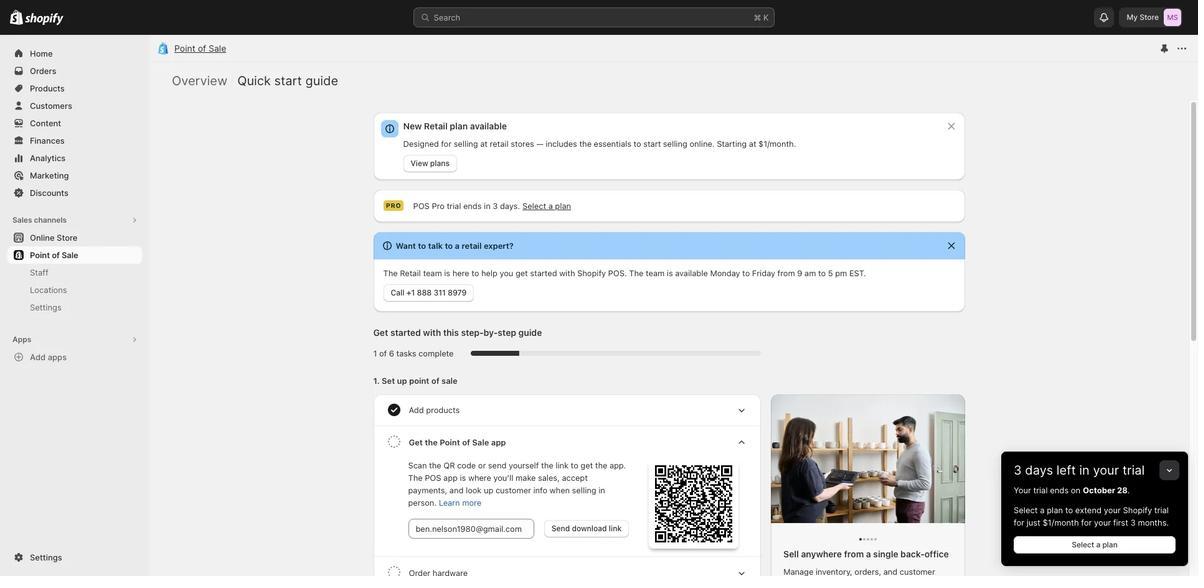 Task type: describe. For each thing, give the bounding box(es) containing it.
just
[[1027, 518, 1041, 528]]

products
[[30, 83, 65, 93]]

2 settings from the top
[[30, 553, 62, 563]]

select a plan
[[1072, 541, 1118, 550]]

online store button
[[0, 229, 149, 247]]

staff link
[[7, 264, 142, 282]]

1 vertical spatial of
[[52, 250, 60, 260]]

0 vertical spatial point of sale link
[[174, 43, 226, 54]]

⌘
[[754, 12, 761, 22]]

online store
[[30, 233, 77, 243]]

home link
[[7, 45, 142, 62]]

3 days left in your trial element
[[1001, 485, 1188, 567]]

october
[[1083, 486, 1115, 496]]

1 horizontal spatial point
[[174, 43, 195, 54]]

a for select a plan to extend your shopify trial for just $1/month for your first 3 months.
[[1040, 506, 1045, 516]]

your trial ends on october 28 .
[[1014, 486, 1130, 496]]

online
[[30, 233, 55, 243]]

.
[[1128, 486, 1130, 496]]

my store
[[1127, 12, 1159, 22]]

on
[[1071, 486, 1081, 496]]

⌘ k
[[754, 12, 769, 22]]

store for my store
[[1140, 12, 1159, 22]]

sales channels button
[[7, 212, 142, 229]]

overview button
[[172, 73, 227, 88]]

marketing
[[30, 171, 69, 181]]

sales
[[12, 215, 32, 225]]

1 for from the left
[[1014, 518, 1025, 528]]

apps button
[[7, 331, 142, 349]]

discounts
[[30, 188, 68, 198]]

2 settings link from the top
[[7, 549, 142, 567]]

select for select a plan to extend your shopify trial for just $1/month for your first 3 months.
[[1014, 506, 1038, 516]]

overview
[[172, 73, 227, 88]]

ends
[[1050, 486, 1069, 496]]

your inside "dropdown button"
[[1093, 463, 1119, 478]]

shopify
[[1123, 506, 1152, 516]]

trial inside the "3 days left in your trial" "dropdown button"
[[1123, 463, 1145, 478]]

select a plan to extend your shopify trial for just $1/month for your first 3 months.
[[1014, 506, 1169, 528]]

2 for from the left
[[1081, 518, 1092, 528]]

0 horizontal spatial point
[[30, 250, 50, 260]]

finances link
[[7, 132, 142, 149]]

1 vertical spatial point of sale
[[30, 250, 78, 260]]

3 inside select a plan to extend your shopify trial for just $1/month for your first 3 months.
[[1131, 518, 1136, 528]]

months.
[[1138, 518, 1169, 528]]

apps
[[12, 335, 31, 344]]

customers
[[30, 101, 72, 111]]

apps
[[48, 353, 67, 362]]

plan for select a plan
[[1103, 541, 1118, 550]]



Task type: locate. For each thing, give the bounding box(es) containing it.
0 vertical spatial select
[[1014, 506, 1038, 516]]

a for select a plan
[[1096, 541, 1101, 550]]

extend
[[1075, 506, 1102, 516]]

select down select a plan to extend your shopify trial for just $1/month for your first 3 months.
[[1072, 541, 1094, 550]]

1 horizontal spatial plan
[[1103, 541, 1118, 550]]

0 vertical spatial settings link
[[7, 299, 142, 316]]

of up overview button
[[198, 43, 206, 54]]

1 vertical spatial sale
[[62, 250, 78, 260]]

trial inside select a plan to extend your shopify trial for just $1/month for your first 3 months.
[[1155, 506, 1169, 516]]

1 horizontal spatial 3
[[1131, 518, 1136, 528]]

0 vertical spatial of
[[198, 43, 206, 54]]

store down the sales channels button
[[57, 233, 77, 243]]

store for online store
[[57, 233, 77, 243]]

days
[[1025, 463, 1053, 478]]

select a plan link
[[1014, 537, 1176, 554]]

0 horizontal spatial of
[[52, 250, 60, 260]]

first
[[1113, 518, 1128, 528]]

my store image
[[1164, 9, 1181, 26]]

1 horizontal spatial of
[[198, 43, 206, 54]]

your up october
[[1093, 463, 1119, 478]]

search
[[434, 12, 460, 22]]

staff
[[30, 268, 48, 278]]

content
[[30, 118, 61, 128]]

finances
[[30, 136, 65, 146]]

0 horizontal spatial 3
[[1014, 463, 1022, 478]]

your up first
[[1104, 506, 1121, 516]]

3
[[1014, 463, 1022, 478], [1131, 518, 1136, 528]]

point of sale link down online store
[[7, 247, 142, 264]]

2 vertical spatial your
[[1094, 518, 1111, 528]]

point of sale up overview button
[[174, 43, 226, 54]]

0 vertical spatial plan
[[1047, 506, 1063, 516]]

for down the extend in the right bottom of the page
[[1081, 518, 1092, 528]]

point of sale link
[[174, 43, 226, 54], [7, 247, 142, 264]]

icon for point of sale image
[[157, 42, 169, 55]]

plan inside select a plan to extend your shopify trial for just $1/month for your first 3 months.
[[1047, 506, 1063, 516]]

point up staff
[[30, 250, 50, 260]]

1 settings from the top
[[30, 303, 61, 313]]

point of sale down online store
[[30, 250, 78, 260]]

3 days left in your trial
[[1014, 463, 1145, 478]]

orders link
[[7, 62, 142, 80]]

guide
[[305, 73, 338, 88]]

0 horizontal spatial sale
[[62, 250, 78, 260]]

0 horizontal spatial a
[[1040, 506, 1045, 516]]

1 horizontal spatial trial
[[1123, 463, 1145, 478]]

plan
[[1047, 506, 1063, 516], [1103, 541, 1118, 550]]

1 vertical spatial select
[[1072, 541, 1094, 550]]

my
[[1127, 12, 1138, 22]]

1 settings link from the top
[[7, 299, 142, 316]]

start
[[274, 73, 302, 88]]

3 up your
[[1014, 463, 1022, 478]]

quick
[[237, 73, 271, 88]]

online store link
[[7, 229, 142, 247]]

3 inside "dropdown button"
[[1014, 463, 1022, 478]]

0 vertical spatial your
[[1093, 463, 1119, 478]]

store
[[1140, 12, 1159, 22], [57, 233, 77, 243]]

1 horizontal spatial store
[[1140, 12, 1159, 22]]

for left just
[[1014, 518, 1025, 528]]

sale down "online store" button
[[62, 250, 78, 260]]

3 right first
[[1131, 518, 1136, 528]]

1 horizontal spatial a
[[1096, 541, 1101, 550]]

k
[[764, 12, 769, 22]]

1 vertical spatial 3
[[1131, 518, 1136, 528]]

plan for select a plan to extend your shopify trial for just $1/month for your first 3 months.
[[1047, 506, 1063, 516]]

1 vertical spatial point of sale link
[[7, 247, 142, 264]]

1 horizontal spatial for
[[1081, 518, 1092, 528]]

2 horizontal spatial trial
[[1155, 506, 1169, 516]]

0 horizontal spatial plan
[[1047, 506, 1063, 516]]

your
[[1093, 463, 1119, 478], [1104, 506, 1121, 516], [1094, 518, 1111, 528]]

0 vertical spatial a
[[1040, 506, 1045, 516]]

channels
[[34, 215, 67, 225]]

1 vertical spatial store
[[57, 233, 77, 243]]

point right icon for point of sale
[[174, 43, 195, 54]]

of down online store
[[52, 250, 60, 260]]

your left first
[[1094, 518, 1111, 528]]

shopify image
[[25, 13, 64, 25]]

add apps
[[30, 353, 67, 362]]

trial right your
[[1034, 486, 1048, 496]]

2 vertical spatial trial
[[1155, 506, 1169, 516]]

sale
[[209, 43, 226, 54], [62, 250, 78, 260]]

locations
[[30, 285, 67, 295]]

for
[[1014, 518, 1025, 528], [1081, 518, 1092, 528]]

point of sale
[[174, 43, 226, 54], [30, 250, 78, 260]]

1 horizontal spatial select
[[1072, 541, 1094, 550]]

content link
[[7, 115, 142, 132]]

select
[[1014, 506, 1038, 516], [1072, 541, 1094, 550]]

1 vertical spatial settings
[[30, 553, 62, 563]]

1 horizontal spatial point of sale link
[[174, 43, 226, 54]]

products link
[[7, 80, 142, 97]]

3 days left in your trial button
[[1001, 452, 1188, 478]]

0 vertical spatial point
[[174, 43, 195, 54]]

customers link
[[7, 97, 142, 115]]

0 horizontal spatial store
[[57, 233, 77, 243]]

trial up months.
[[1155, 506, 1169, 516]]

plan down first
[[1103, 541, 1118, 550]]

0 vertical spatial point of sale
[[174, 43, 226, 54]]

of
[[198, 43, 206, 54], [52, 250, 60, 260]]

trial
[[1123, 463, 1145, 478], [1034, 486, 1048, 496], [1155, 506, 1169, 516]]

analytics link
[[7, 149, 142, 167]]

0 horizontal spatial point of sale link
[[7, 247, 142, 264]]

your
[[1014, 486, 1031, 496]]

sales channels
[[12, 215, 67, 225]]

0 vertical spatial trial
[[1123, 463, 1145, 478]]

0 horizontal spatial trial
[[1034, 486, 1048, 496]]

0 vertical spatial 3
[[1014, 463, 1022, 478]]

locations link
[[7, 282, 142, 299]]

plan up $1/month on the bottom
[[1047, 506, 1063, 516]]

marketing link
[[7, 167, 142, 184]]

add
[[30, 353, 46, 362]]

point of sale link up overview button
[[174, 43, 226, 54]]

a
[[1040, 506, 1045, 516], [1096, 541, 1101, 550]]

orders
[[30, 66, 56, 76]]

0 vertical spatial sale
[[209, 43, 226, 54]]

1 vertical spatial settings link
[[7, 549, 142, 567]]

sale up overview button
[[209, 43, 226, 54]]

$1/month
[[1043, 518, 1079, 528]]

in
[[1080, 463, 1090, 478]]

0 horizontal spatial for
[[1014, 518, 1025, 528]]

discounts link
[[7, 184, 142, 202]]

a up just
[[1040, 506, 1045, 516]]

store inside button
[[57, 233, 77, 243]]

add apps button
[[7, 349, 142, 366]]

0 vertical spatial settings
[[30, 303, 61, 313]]

28
[[1117, 486, 1128, 496]]

to
[[1065, 506, 1073, 516]]

0 horizontal spatial select
[[1014, 506, 1038, 516]]

point
[[174, 43, 195, 54], [30, 250, 50, 260]]

1 horizontal spatial sale
[[209, 43, 226, 54]]

settings link
[[7, 299, 142, 316], [7, 549, 142, 567]]

home
[[30, 49, 53, 59]]

1 horizontal spatial point of sale
[[174, 43, 226, 54]]

0 horizontal spatial point of sale
[[30, 250, 78, 260]]

trial up .
[[1123, 463, 1145, 478]]

quick start guide
[[237, 73, 338, 88]]

analytics
[[30, 153, 66, 163]]

settings
[[30, 303, 61, 313], [30, 553, 62, 563]]

1 vertical spatial a
[[1096, 541, 1101, 550]]

1 vertical spatial point
[[30, 250, 50, 260]]

0 vertical spatial store
[[1140, 12, 1159, 22]]

select up just
[[1014, 506, 1038, 516]]

store right my
[[1140, 12, 1159, 22]]

left
[[1057, 463, 1076, 478]]

a inside select a plan to extend your shopify trial for just $1/month for your first 3 months.
[[1040, 506, 1045, 516]]

select inside select a plan to extend your shopify trial for just $1/month for your first 3 months.
[[1014, 506, 1038, 516]]

a down select a plan to extend your shopify trial for just $1/month for your first 3 months.
[[1096, 541, 1101, 550]]

1 vertical spatial trial
[[1034, 486, 1048, 496]]

select for select a plan
[[1072, 541, 1094, 550]]

shopify image
[[10, 10, 23, 25]]

1 vertical spatial plan
[[1103, 541, 1118, 550]]

1 vertical spatial your
[[1104, 506, 1121, 516]]



Task type: vqa. For each thing, say whether or not it's contained in the screenshot.
the topmost settings
yes



